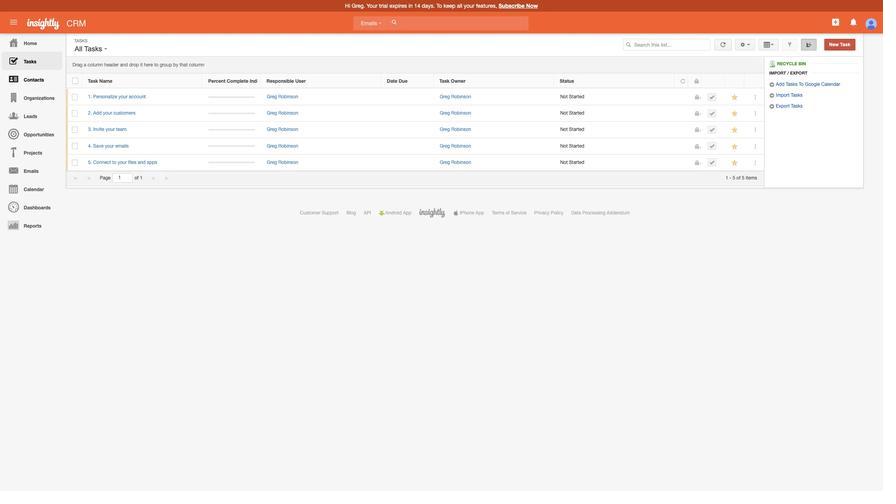 Task type: describe. For each thing, give the bounding box(es) containing it.
not for 5. connect to your files and apps
[[560, 160, 568, 165]]

customer support
[[300, 210, 339, 216]]

not started cell for 3. invite your team
[[554, 122, 675, 138]]

responsible
[[267, 78, 294, 84]]

hi
[[345, 3, 350, 9]]

your
[[367, 3, 378, 9]]

percent complete indicator responsible user
[[208, 78, 306, 84]]

1 column from the left
[[88, 62, 103, 68]]

trial
[[379, 3, 388, 9]]

1 horizontal spatial calendar
[[821, 82, 840, 87]]

blog link
[[346, 210, 356, 216]]

bin
[[798, 61, 806, 66]]

not for 4. save your emails
[[560, 143, 568, 149]]

14
[[414, 3, 420, 9]]

5. connect to your files and apps
[[88, 160, 157, 165]]

projects
[[24, 150, 42, 156]]

percent
[[208, 78, 226, 84]]

1. personalize your account link
[[88, 94, 150, 99]]

tasks for export tasks
[[791, 103, 803, 109]]

tasks for add tasks to google calendar
[[786, 82, 797, 87]]

privacy
[[534, 210, 549, 216]]

task owner
[[439, 78, 466, 84]]

policy
[[551, 210, 563, 216]]

not started cell for 5. connect to your files and apps
[[554, 155, 675, 171]]

export inside export tasks link
[[776, 103, 790, 109]]

circle arrow right image
[[769, 82, 775, 88]]

iphone app
[[460, 210, 484, 216]]

not for 2. add your customers
[[560, 110, 568, 116]]

new task
[[829, 42, 850, 47]]

all
[[75, 45, 82, 53]]

calendar link
[[2, 180, 62, 198]]

android
[[385, 210, 402, 216]]

private task image for 5. connect to your files and apps
[[694, 160, 700, 165]]

to inside row
[[112, 160, 116, 165]]

private task image for 3. invite your team
[[694, 127, 700, 133]]

0 horizontal spatial calendar
[[24, 187, 44, 192]]

row group containing 1. personalize your account
[[66, 89, 764, 171]]

mark this task complete image for 5. connect to your files and apps
[[709, 160, 715, 165]]

complete
[[227, 78, 248, 84]]

all tasks button
[[73, 43, 109, 55]]

1 - 5 of 5 items
[[726, 175, 757, 181]]

name
[[99, 78, 112, 84]]

2 horizontal spatial of
[[737, 175, 741, 181]]

1. personalize your account
[[88, 94, 146, 99]]

header
[[104, 62, 119, 68]]

following image for 1. personalize your account
[[731, 94, 739, 101]]

not started for 2. add your customers
[[560, 110, 584, 116]]

indicator
[[250, 78, 270, 84]]

contacts
[[24, 77, 44, 83]]

android app link
[[379, 210, 412, 216]]

tasks up all
[[74, 38, 87, 43]]

features,
[[476, 3, 497, 9]]

4. save your emails link
[[88, 143, 133, 149]]

row containing 4. save your emails
[[66, 138, 764, 155]]

not started for 1. personalize your account
[[560, 94, 584, 99]]

app for android app
[[403, 210, 412, 216]]

4.
[[88, 143, 92, 149]]

2 horizontal spatial task
[[840, 42, 850, 47]]

projects link
[[2, 143, 62, 161]]

add tasks to google calendar
[[775, 82, 840, 87]]

opportunities link
[[2, 125, 62, 143]]

not started for 3. invite your team
[[560, 127, 584, 132]]

addendum
[[607, 210, 630, 216]]

contacts link
[[2, 70, 62, 88]]

import tasks link
[[769, 93, 803, 98]]

customer support link
[[300, 210, 339, 216]]

your for account
[[118, 94, 128, 99]]

organizations
[[24, 95, 55, 101]]

tasks up contacts link on the top left of the page
[[24, 59, 36, 65]]

1.
[[88, 94, 92, 99]]

files
[[128, 160, 136, 165]]

expires
[[389, 3, 407, 9]]

row containing 5. connect to your files and apps
[[66, 155, 764, 171]]

your for emails
[[105, 143, 114, 149]]

mark this task complete image
[[709, 143, 715, 149]]

1 horizontal spatial of
[[506, 210, 510, 216]]

circle arrow right image
[[769, 93, 775, 98]]

0 vertical spatial emails
[[361, 20, 379, 26]]

following image for 5. connect to your files and apps
[[731, 159, 739, 167]]

customer
[[300, 210, 320, 216]]

owner
[[451, 78, 466, 84]]

0 horizontal spatial 1
[[140, 175, 142, 181]]

export tasks link
[[769, 103, 803, 109]]

tasks for import tasks
[[791, 93, 803, 98]]

following image for 3. invite your team
[[731, 126, 739, 134]]

terms
[[492, 210, 504, 216]]

leads
[[24, 113, 37, 119]]

not started cell for 4. save your emails
[[554, 138, 675, 155]]

not for 3. invite your team
[[560, 127, 568, 132]]

your for team
[[106, 127, 115, 132]]

2.
[[88, 110, 92, 116]]

mark this task complete image for 2. add your customers
[[709, 111, 715, 116]]

android app
[[385, 210, 412, 216]]

recycle bin link
[[769, 61, 810, 67]]

api
[[364, 210, 371, 216]]

in
[[408, 3, 413, 9]]

1 field
[[113, 174, 132, 182]]

3.
[[88, 127, 92, 132]]

team
[[116, 127, 127, 132]]

started for 4. save your emails
[[569, 143, 584, 149]]

all
[[457, 3, 462, 9]]

2 5 from the left
[[742, 175, 744, 181]]

show list view filters image
[[787, 42, 793, 47]]

subscribe now link
[[499, 2, 538, 9]]

search image
[[626, 42, 631, 47]]

notifications image
[[849, 17, 858, 27]]

new task link
[[824, 39, 855, 51]]

date due
[[387, 78, 408, 84]]

task name
[[88, 78, 112, 84]]

navigation containing home
[[0, 33, 62, 234]]

2. add your customers
[[88, 110, 135, 116]]

started for 5. connect to your files and apps
[[569, 160, 584, 165]]

dashboards link
[[2, 198, 62, 216]]

your left files
[[118, 160, 127, 165]]

now
[[526, 2, 538, 9]]

1 horizontal spatial export
[[790, 70, 807, 75]]

blog
[[346, 210, 356, 216]]

-
[[730, 175, 731, 181]]

due
[[399, 78, 408, 84]]

not started cell for 2. add your customers
[[554, 105, 675, 122]]

private task image for emails
[[694, 144, 700, 149]]

3. invite your team link
[[88, 127, 130, 132]]

mark this task complete image for 1. personalize your account
[[709, 94, 715, 100]]

data processing addendum
[[571, 210, 630, 216]]

row containing task name
[[66, 73, 764, 88]]

task for task owner
[[439, 78, 450, 84]]

reports
[[24, 223, 41, 229]]

dashboards
[[24, 205, 51, 211]]

emails inside navigation
[[24, 168, 39, 174]]

0 vertical spatial emails link
[[353, 16, 387, 30]]

1 vertical spatial to
[[799, 82, 804, 87]]

recycle
[[777, 61, 797, 66]]

0 horizontal spatial and
[[120, 62, 128, 68]]

crm
[[67, 19, 86, 28]]

organizations link
[[2, 88, 62, 106]]



Task type: locate. For each thing, give the bounding box(es) containing it.
1 vertical spatial export
[[776, 103, 790, 109]]

export
[[790, 70, 807, 75], [776, 103, 790, 109]]

processing
[[582, 210, 605, 216]]

row containing 2. add your customers
[[66, 105, 764, 122]]

import left /
[[769, 70, 786, 75]]

1 not started cell from the top
[[554, 89, 675, 105]]

white image
[[391, 19, 397, 25]]

2 not from the top
[[560, 110, 568, 116]]

and
[[120, 62, 128, 68], [138, 160, 146, 165]]

1 horizontal spatial column
[[189, 62, 204, 68]]

new
[[829, 42, 839, 47]]

add right 2.
[[93, 110, 102, 116]]

your left team
[[106, 127, 115, 132]]

0 vertical spatial private task image
[[694, 111, 700, 116]]

that
[[180, 62, 188, 68]]

privacy policy
[[534, 210, 563, 216]]

4 mark this task complete image from the top
[[709, 160, 715, 165]]

import for import / export
[[769, 70, 786, 75]]

2 started from the top
[[569, 110, 584, 116]]

tasks down import tasks
[[791, 103, 803, 109]]

iphone
[[460, 210, 474, 216]]

emails up calendar link
[[24, 168, 39, 174]]

app for iphone app
[[475, 210, 484, 216]]

drag a column header and drop it here to group by that column
[[72, 62, 204, 68]]

0 vertical spatial import
[[769, 70, 786, 75]]

show sidebar image
[[806, 42, 811, 47]]

None checkbox
[[72, 78, 78, 84], [72, 94, 78, 100], [72, 143, 78, 149], [72, 160, 78, 166], [72, 78, 78, 84], [72, 94, 78, 100], [72, 143, 78, 149], [72, 160, 78, 166]]

2. add your customers link
[[88, 110, 139, 116]]

6 row from the top
[[66, 155, 764, 171]]

terms of service link
[[492, 210, 526, 216]]

add tasks to google calendar link
[[769, 82, 840, 88]]

your inside hi greg. your trial expires in 14 days. to keep all your features, subscribe now
[[464, 3, 474, 9]]

2 not started cell from the top
[[554, 105, 675, 122]]

/
[[787, 70, 789, 75]]

emails
[[115, 143, 129, 149]]

5 started from the top
[[569, 160, 584, 165]]

5. connect to your files and apps link
[[88, 160, 161, 165]]

started for 3. invite your team
[[569, 127, 584, 132]]

following image up -
[[731, 159, 739, 167]]

date
[[387, 78, 397, 84]]

google
[[805, 82, 820, 87]]

api link
[[364, 210, 371, 216]]

add right circle arrow right image
[[776, 82, 784, 87]]

3 not started cell from the top
[[554, 122, 675, 138]]

0 vertical spatial and
[[120, 62, 128, 68]]

personalize
[[93, 94, 117, 99]]

app right iphone
[[475, 210, 484, 216]]

0 vertical spatial export
[[790, 70, 807, 75]]

5 not started cell from the top
[[554, 155, 675, 171]]

1 not started from the top
[[560, 94, 584, 99]]

1 horizontal spatial emails link
[[353, 16, 387, 30]]

all tasks
[[75, 45, 104, 53]]

3 row from the top
[[66, 105, 764, 122]]

repeating task image
[[680, 78, 686, 84]]

4 started from the top
[[569, 143, 584, 149]]

apps
[[147, 160, 157, 165]]

5 not from the top
[[560, 160, 568, 165]]

import
[[769, 70, 786, 75], [776, 93, 790, 98]]

2 private task image from the top
[[694, 144, 700, 149]]

your
[[464, 3, 474, 9], [118, 94, 128, 99], [103, 110, 112, 116], [106, 127, 115, 132], [105, 143, 114, 149], [118, 160, 127, 165]]

reports link
[[2, 216, 62, 234]]

0 horizontal spatial emails
[[24, 168, 39, 174]]

None text field
[[387, 16, 528, 30]]

subscribe
[[499, 2, 525, 9]]

0 vertical spatial add
[[776, 82, 784, 87]]

tasks right all
[[84, 45, 102, 53]]

data processing addendum link
[[571, 210, 630, 216]]

private task image left following icon
[[694, 111, 700, 116]]

recycle bin
[[777, 61, 806, 66]]

0 horizontal spatial to
[[112, 160, 116, 165]]

0 horizontal spatial emails link
[[2, 161, 62, 180]]

greg.
[[352, 3, 365, 9]]

cog image
[[740, 42, 745, 47]]

navigation
[[0, 33, 62, 234]]

and right files
[[138, 160, 146, 165]]

4 following image from the top
[[731, 159, 739, 167]]

not started for 4. save your emails
[[560, 143, 584, 149]]

of right 1 field
[[135, 175, 139, 181]]

calendar right google
[[821, 82, 840, 87]]

to
[[436, 3, 442, 9], [799, 82, 804, 87]]

it
[[140, 62, 143, 68]]

3 following image from the top
[[731, 143, 739, 150]]

emails link down projects
[[2, 161, 62, 180]]

3 mark this task complete image from the top
[[709, 127, 715, 133]]

to inside hi greg. your trial expires in 14 days. to keep all your features, subscribe now
[[436, 3, 442, 9]]

items
[[746, 175, 757, 181]]

import tasks
[[775, 93, 803, 98]]

1 vertical spatial calendar
[[24, 187, 44, 192]]

terms of service
[[492, 210, 526, 216]]

None checkbox
[[72, 110, 78, 117], [72, 127, 78, 133], [72, 110, 78, 117], [72, 127, 78, 133]]

your right all
[[464, 3, 474, 9]]

0 horizontal spatial column
[[88, 62, 103, 68]]

1 following image from the top
[[731, 94, 739, 101]]

2 column from the left
[[189, 62, 204, 68]]

4 row from the top
[[66, 122, 764, 138]]

column right the a
[[88, 62, 103, 68]]

calendar up dashboards link on the left top
[[24, 187, 44, 192]]

following image up following icon
[[731, 94, 739, 101]]

robinson
[[278, 94, 298, 99], [451, 94, 471, 99], [278, 110, 298, 116], [451, 110, 471, 116], [278, 127, 298, 132], [451, 127, 471, 132], [278, 143, 298, 149], [451, 143, 471, 149], [278, 160, 298, 165], [451, 160, 471, 165]]

service
[[511, 210, 526, 216]]

2 not started from the top
[[560, 110, 584, 116]]

of right -
[[737, 175, 741, 181]]

by
[[173, 62, 178, 68]]

private task image for customers
[[694, 111, 700, 116]]

0 vertical spatial calendar
[[821, 82, 840, 87]]

add inside row
[[93, 110, 102, 116]]

1 left -
[[726, 175, 728, 181]]

1 horizontal spatial app
[[475, 210, 484, 216]]

private task image
[[694, 111, 700, 116], [694, 144, 700, 149]]

your left account
[[118, 94, 128, 99]]

to left keep
[[436, 3, 442, 9]]

following image
[[731, 94, 739, 101], [731, 126, 739, 134], [731, 143, 739, 150], [731, 159, 739, 167]]

3 not started from the top
[[560, 127, 584, 132]]

4 not started from the top
[[560, 143, 584, 149]]

3 started from the top
[[569, 127, 584, 132]]

0 horizontal spatial export
[[776, 103, 790, 109]]

following image
[[731, 110, 739, 117]]

not started for 5. connect to your files and apps
[[560, 160, 584, 165]]

4. save your emails
[[88, 143, 129, 149]]

5 row from the top
[[66, 138, 764, 155]]

following image for 4. save your emails
[[731, 143, 739, 150]]

your up 3. invite your team
[[103, 110, 112, 116]]

1
[[140, 175, 142, 181], [726, 175, 728, 181]]

1 5 from the left
[[733, 175, 735, 181]]

started for 2. add your customers
[[569, 110, 584, 116]]

task left name at the top left of page
[[88, 78, 98, 84]]

row
[[66, 73, 764, 88], [66, 89, 764, 105], [66, 105, 764, 122], [66, 122, 764, 138], [66, 138, 764, 155], [66, 155, 764, 171]]

5
[[733, 175, 735, 181], [742, 175, 744, 181]]

calendar
[[821, 82, 840, 87], [24, 187, 44, 192]]

import for import tasks
[[776, 93, 790, 98]]

row containing 1. personalize your account
[[66, 89, 764, 105]]

1 horizontal spatial 1
[[726, 175, 728, 181]]

0 vertical spatial to
[[436, 3, 442, 9]]

1 vertical spatial emails link
[[2, 161, 62, 180]]

1 horizontal spatial task
[[439, 78, 450, 84]]

of right terms
[[506, 210, 510, 216]]

1 horizontal spatial 5
[[742, 175, 744, 181]]

not started cell
[[554, 89, 675, 105], [554, 105, 675, 122], [554, 122, 675, 138], [554, 138, 675, 155], [554, 155, 675, 171]]

1 vertical spatial import
[[776, 93, 790, 98]]

tasks for all tasks
[[84, 45, 102, 53]]

and left drop
[[120, 62, 128, 68]]

connect
[[93, 160, 111, 165]]

1 private task image from the top
[[694, 111, 700, 116]]

to right connect
[[112, 160, 116, 165]]

greg robinson
[[267, 94, 298, 99], [440, 94, 471, 99], [267, 110, 298, 116], [440, 110, 471, 116], [267, 127, 298, 132], [440, 127, 471, 132], [267, 143, 298, 149], [440, 143, 471, 149], [267, 160, 298, 165], [440, 160, 471, 165]]

to left google
[[799, 82, 804, 87]]

3 not from the top
[[560, 127, 568, 132]]

your for customers
[[103, 110, 112, 116]]

Search this list... text field
[[623, 39, 710, 51]]

tasks up import tasks
[[786, 82, 797, 87]]

refresh list image
[[719, 42, 727, 47]]

1 horizontal spatial to
[[154, 62, 158, 68]]

not started cell for 1. personalize your account
[[554, 89, 675, 105]]

here
[[144, 62, 153, 68]]

0 horizontal spatial to
[[436, 3, 442, 9]]

1 vertical spatial and
[[138, 160, 146, 165]]

export down bin
[[790, 70, 807, 75]]

1 vertical spatial private task image
[[694, 144, 700, 149]]

2 app from the left
[[475, 210, 484, 216]]

1 not from the top
[[560, 94, 568, 99]]

not for 1. personalize your account
[[560, 94, 568, 99]]

5 not started from the top
[[560, 160, 584, 165]]

task right new
[[840, 42, 850, 47]]

data
[[571, 210, 581, 216]]

group
[[160, 62, 172, 68]]

invite
[[93, 127, 104, 132]]

0 horizontal spatial add
[[93, 110, 102, 116]]

customers
[[113, 110, 135, 116]]

4 not from the top
[[560, 143, 568, 149]]

app
[[403, 210, 412, 216], [475, 210, 484, 216]]

tasks link
[[2, 52, 62, 70]]

a
[[84, 62, 86, 68]]

following image down following icon
[[731, 126, 739, 134]]

export right 'circle arrow left' icon
[[776, 103, 790, 109]]

0 horizontal spatial task
[[88, 78, 98, 84]]

to right here
[[154, 62, 158, 68]]

private task image left mark this task complete icon
[[694, 144, 700, 149]]

private task image
[[694, 78, 699, 84], [694, 94, 700, 100], [694, 127, 700, 133], [694, 160, 700, 165]]

1 started from the top
[[569, 94, 584, 99]]

started
[[569, 94, 584, 99], [569, 110, 584, 116], [569, 127, 584, 132], [569, 143, 584, 149], [569, 160, 584, 165]]

your right save
[[105, 143, 114, 149]]

drop
[[129, 62, 139, 68]]

iphone app link
[[453, 210, 484, 216]]

privacy policy link
[[534, 210, 563, 216]]

private task image for 1. personalize your account
[[694, 94, 700, 100]]

2 following image from the top
[[731, 126, 739, 134]]

mark this task complete image for 3. invite your team
[[709, 127, 715, 133]]

1 app from the left
[[403, 210, 412, 216]]

1 vertical spatial add
[[93, 110, 102, 116]]

4 not started cell from the top
[[554, 138, 675, 155]]

user
[[295, 78, 306, 84]]

0 horizontal spatial of
[[135, 175, 139, 181]]

mark this task complete image
[[709, 94, 715, 100], [709, 111, 715, 116], [709, 127, 715, 133], [709, 160, 715, 165]]

cell
[[202, 89, 261, 105], [381, 89, 434, 105], [675, 89, 688, 105], [702, 89, 725, 105], [202, 105, 261, 122], [381, 105, 434, 122], [675, 105, 688, 122], [702, 105, 725, 122], [202, 122, 261, 138], [381, 122, 434, 138], [675, 122, 688, 138], [702, 122, 725, 138], [202, 138, 261, 155], [381, 138, 434, 155], [675, 138, 688, 155], [702, 138, 725, 155], [202, 155, 261, 171], [381, 155, 434, 171], [675, 155, 688, 171], [702, 155, 725, 171]]

column right the that
[[189, 62, 204, 68]]

task left 'owner'
[[439, 78, 450, 84]]

1 vertical spatial emails
[[24, 168, 39, 174]]

1 horizontal spatial add
[[776, 82, 784, 87]]

tasks down add tasks to google calendar link
[[791, 93, 803, 98]]

1 horizontal spatial and
[[138, 160, 146, 165]]

emails down the your
[[361, 20, 379, 26]]

add
[[776, 82, 784, 87], [93, 110, 102, 116]]

0 horizontal spatial app
[[403, 210, 412, 216]]

1 horizontal spatial emails
[[361, 20, 379, 26]]

1 right 1 field
[[140, 175, 142, 181]]

app right "android"
[[403, 210, 412, 216]]

5 right -
[[733, 175, 735, 181]]

1 row from the top
[[66, 73, 764, 88]]

row containing 3. invite your team
[[66, 122, 764, 138]]

2 mark this task complete image from the top
[[709, 111, 715, 116]]

tasks inside button
[[84, 45, 102, 53]]

home link
[[2, 33, 62, 52]]

1 horizontal spatial to
[[799, 82, 804, 87]]

0 vertical spatial to
[[154, 62, 158, 68]]

1 mark this task complete image from the top
[[709, 94, 715, 100]]

0 horizontal spatial 5
[[733, 175, 735, 181]]

following image right mark this task complete icon
[[731, 143, 739, 150]]

row group
[[66, 89, 764, 171]]

emails link down the your
[[353, 16, 387, 30]]

circle arrow left image
[[769, 104, 775, 109]]

to
[[154, 62, 158, 68], [112, 160, 116, 165]]

task for task name
[[88, 78, 98, 84]]

1 vertical spatial to
[[112, 160, 116, 165]]

started for 1. personalize your account
[[569, 94, 584, 99]]

5 left items
[[742, 175, 744, 181]]

import right circle arrow right icon on the top of page
[[776, 93, 790, 98]]

page
[[100, 175, 111, 181]]

save
[[93, 143, 104, 149]]

2 row from the top
[[66, 89, 764, 105]]



Task type: vqa. For each thing, say whether or not it's contained in the screenshot.
the 1 field in the left top of the page
yes



